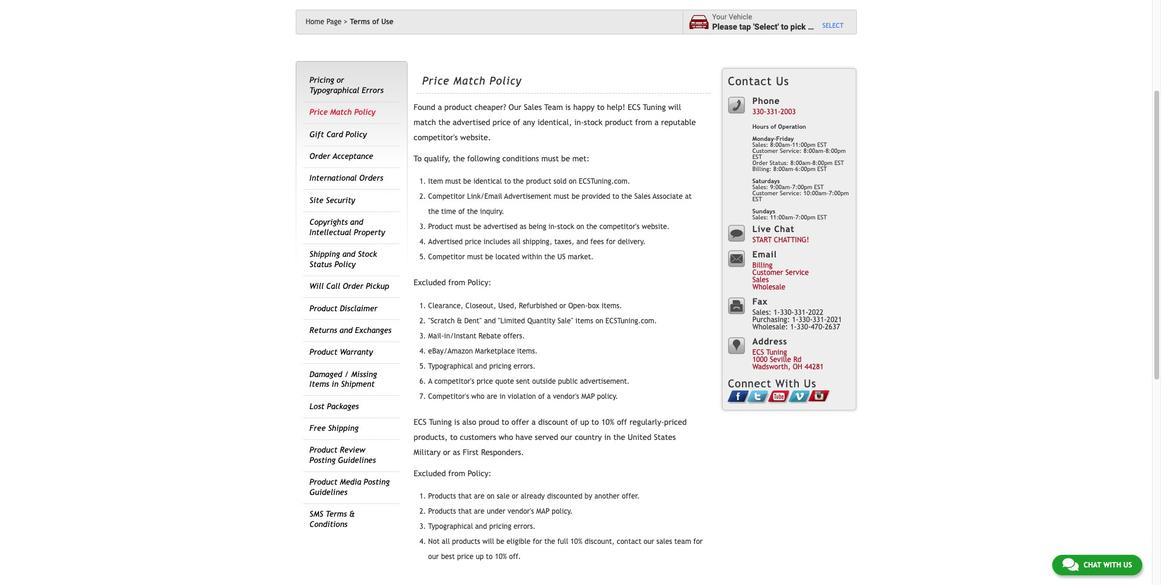 Task type: locate. For each thing, give the bounding box(es) containing it.
331-
[[767, 108, 781, 116], [794, 309, 808, 317], [813, 316, 827, 324]]

chat inside live chat start chatting!
[[774, 224, 795, 234]]

order acceptance link
[[310, 152, 373, 161]]

ecstuning.com.
[[579, 178, 630, 186], [606, 317, 657, 325]]

posting inside product review posting guidelines
[[310, 456, 336, 465]]

excluded from policy: up clearance,
[[414, 279, 492, 288]]

pricing
[[310, 76, 334, 85]]

sales: down hours
[[753, 141, 768, 148]]

9:00am-
[[770, 184, 792, 190]]

excluded from policy:
[[414, 279, 492, 288], [414, 469, 492, 478]]

off.
[[509, 553, 521, 561]]

0 horizontal spatial all
[[442, 538, 450, 546]]

all
[[513, 238, 521, 246], [442, 538, 450, 546]]

product
[[444, 103, 472, 112], [605, 118, 633, 127], [526, 178, 551, 186]]

ecs up "products,"
[[414, 418, 427, 427]]

a right pick
[[808, 21, 812, 31]]

tuning inside ecs tuning is also proud to offer a discount of up to 10% off regularly-priced products, to customers who have served our country in the united states military or as first responders.
[[429, 418, 452, 427]]

our right served
[[561, 433, 572, 442]]

excluded
[[414, 279, 446, 288], [414, 469, 446, 478]]

0 vertical spatial customer
[[753, 148, 778, 154]]

service: down friday
[[780, 148, 802, 154]]

0 vertical spatial 8:00pm
[[826, 148, 846, 154]]

from left 'reputable'
[[635, 118, 652, 127]]

0 horizontal spatial tuning
[[429, 418, 452, 427]]

of right time
[[458, 208, 465, 216]]

competitor's up competitor's
[[434, 377, 474, 386]]

posting for product review posting guidelines
[[310, 456, 336, 465]]

are for under
[[474, 508, 485, 516]]

competitor's inside found a product cheaper? our sales team is happy to help! ecs tuning will match the advertised price of any identical, in-stock product from a reputable competitor's website.
[[414, 133, 458, 142]]

competitor for competitor must be located within the us market.
[[428, 253, 465, 262]]

the inside not all products will be eligible for the full 10% discount, contact our sales team for our best price up to 10% off.
[[544, 538, 555, 546]]

item must be identical to the product sold on ecstuning.com.
[[428, 178, 630, 186]]

2 excluded from the top
[[414, 469, 446, 478]]

2 vertical spatial are
[[474, 508, 485, 516]]

0 horizontal spatial posting
[[310, 456, 336, 465]]

2 vertical spatial tuning
[[429, 418, 452, 427]]

1 policy: from the top
[[468, 279, 492, 288]]

is inside found a product cheaper? our sales team is happy to help! ecs tuning will match the advertised price of any identical, in-stock product from a reputable competitor's website.
[[565, 103, 571, 112]]

1 vertical spatial are
[[474, 492, 485, 501]]

1 horizontal spatial our
[[561, 433, 572, 442]]

2637
[[825, 323, 840, 332]]

card
[[326, 130, 343, 139]]

product for product disclaimer
[[310, 304, 337, 313]]

and inside copyrights and intellectual property
[[350, 218, 363, 227]]

2 horizontal spatial order
[[753, 160, 768, 166]]

disclaimer
[[340, 304, 378, 313]]

contact
[[728, 74, 772, 88]]

typographical inside pricing or typographical errors
[[310, 86, 359, 95]]

who up also at the left bottom of page
[[471, 392, 485, 401]]

product for product review posting guidelines
[[310, 446, 337, 455]]

1 vertical spatial excluded from policy:
[[414, 469, 492, 478]]

typographical
[[310, 86, 359, 95], [428, 362, 473, 371], [428, 523, 473, 531]]

stock up taxes,
[[557, 223, 574, 231]]

up
[[580, 418, 589, 427], [476, 553, 484, 561]]

us down 44281
[[804, 377, 817, 390]]

website. inside found a product cheaper? our sales team is happy to help! ecs tuning will match the advertised price of any identical, in-stock product from a reputable competitor's website.
[[460, 133, 491, 142]]

shipping up status
[[310, 250, 340, 259]]

use
[[381, 18, 394, 26]]

the inside found a product cheaper? our sales team is happy to help! ecs tuning will match the advertised price of any identical, in-stock product from a reputable competitor's website.
[[438, 118, 450, 127]]

product inside product review posting guidelines
[[310, 446, 337, 455]]

competitor's down match
[[414, 133, 458, 142]]

1 horizontal spatial chat
[[1084, 561, 1101, 570]]

ecstuning.com. for item must be identical to the product sold on ecstuning.com.
[[579, 178, 630, 186]]

stock inside found a product cheaper? our sales team is happy to help! ecs tuning will match the advertised price of any identical, in-stock product from a reputable competitor's website.
[[584, 118, 603, 127]]

& inside sms terms & conditions
[[349, 510, 355, 519]]

of inside ecs tuning is also proud to offer a discount of up to 10% off regularly-priced products, to customers who have served our country in the united states military or as first responders.
[[571, 418, 578, 427]]

1 vertical spatial vendor's
[[508, 508, 534, 516]]

11:00am-
[[770, 214, 796, 221]]

on up the market.
[[576, 223, 584, 231]]

0 vertical spatial posting
[[310, 456, 336, 465]]

warranty
[[340, 348, 373, 357]]

0 vertical spatial errors.
[[514, 362, 536, 371]]

1-
[[774, 309, 780, 317], [792, 316, 799, 324], [790, 323, 797, 332]]

returns and exchanges
[[310, 326, 392, 335]]

returns
[[310, 326, 337, 335]]

0 horizontal spatial will
[[483, 538, 494, 546]]

products for products that are under vendor's map policy.
[[428, 508, 456, 516]]

are left under
[[474, 508, 485, 516]]

met:
[[573, 154, 590, 163]]

sales: down billing:
[[753, 184, 768, 190]]

sms terms & conditions
[[310, 510, 355, 529]]

330- left 2637
[[799, 316, 813, 324]]

discounted
[[547, 492, 582, 501]]

help!
[[607, 103, 625, 112]]

product up advertisement at the left
[[526, 178, 551, 186]]

0 vertical spatial map
[[582, 392, 595, 401]]

as left 'being'
[[520, 223, 527, 231]]

shipping down packages
[[328, 424, 359, 433]]

is left also at the left bottom of page
[[454, 418, 460, 427]]

2 horizontal spatial for
[[693, 538, 703, 546]]

is
[[565, 103, 571, 112], [454, 418, 460, 427]]

1 vertical spatial &
[[349, 510, 355, 519]]

sales up any
[[524, 103, 542, 112]]

1 vertical spatial product
[[605, 118, 633, 127]]

to up country
[[592, 418, 599, 427]]

chat
[[774, 224, 795, 234], [1084, 561, 1101, 570]]

1 vertical spatial typographical and pricing errors.
[[428, 523, 536, 531]]

associate
[[653, 193, 683, 201]]

product down returns
[[310, 348, 337, 357]]

2 vertical spatial us
[[1124, 561, 1132, 570]]

guidelines inside product media posting guidelines
[[310, 488, 347, 497]]

product up advertised
[[428, 223, 453, 231]]

must down time
[[455, 223, 471, 231]]

and up products
[[475, 523, 487, 531]]

shipment
[[341, 380, 375, 389]]

0 vertical spatial policy.
[[597, 392, 618, 401]]

and inside shipping and stock status policy
[[342, 250, 355, 259]]

items. down offers.
[[517, 347, 538, 356]]

or right "military"
[[443, 448, 451, 457]]

10% left the off.
[[495, 553, 507, 561]]

typographical up products
[[428, 523, 473, 531]]

will inside not all products will be eligible for the full 10% discount, contact our sales team for our best price up to 10% off.
[[483, 538, 494, 546]]

errors
[[362, 86, 384, 95]]

2003
[[781, 108, 796, 116]]

policy:
[[468, 279, 492, 288], [468, 469, 492, 478]]

price up found
[[422, 74, 450, 87]]

1 horizontal spatial who
[[499, 433, 513, 442]]

0 vertical spatial typographical
[[310, 86, 359, 95]]

to left pick
[[781, 21, 788, 31]]

order down "gift"
[[310, 152, 330, 161]]

1 vertical spatial who
[[499, 433, 513, 442]]

in- down happy
[[574, 118, 584, 127]]

site security link
[[310, 196, 355, 205]]

1 vertical spatial up
[[476, 553, 484, 561]]

up inside ecs tuning is also proud to offer a discount of up to 10% off regularly-priced products, to customers who have served our country in the united states military or as first responders.
[[580, 418, 589, 427]]

10% right "full" on the bottom of the page
[[571, 538, 583, 546]]

select link
[[823, 22, 844, 30]]

refurbished
[[519, 302, 557, 310]]

tuning up 'reputable'
[[643, 103, 666, 112]]

our inside ecs tuning is also proud to offer a discount of up to 10% off regularly-priced products, to customers who have served our country in the united states military or as first responders.
[[561, 433, 572, 442]]

stock
[[584, 118, 603, 127], [557, 223, 574, 231]]

policy up our
[[490, 74, 522, 87]]

sales down billing 'link'
[[753, 276, 769, 284]]

to inside your vehicle please tap 'select' to pick a vehicle
[[781, 21, 788, 31]]

price match policy up gift card policy link
[[310, 108, 375, 117]]

to inside not all products will be eligible for the full 10% discount, contact our sales team for our best price up to 10% off.
[[486, 553, 493, 561]]

damaged / missing items in shipment
[[310, 370, 377, 389]]

ecs inside found a product cheaper? our sales team is happy to help! ecs tuning will match the advertised price of any identical, in-stock product from a reputable competitor's website.
[[628, 103, 641, 112]]

1 that from the top
[[458, 492, 472, 501]]

2 vertical spatial from
[[448, 469, 465, 478]]

advertised up includes
[[484, 223, 518, 231]]

of
[[372, 18, 379, 26], [513, 118, 520, 127], [771, 123, 776, 130], [458, 208, 465, 216], [538, 392, 545, 401], [571, 418, 578, 427]]

be inside not all products will be eligible for the full 10% discount, contact our sales team for our best price up to 10% off.
[[496, 538, 504, 546]]

2 horizontal spatial ecs
[[753, 349, 764, 357]]

conditions
[[502, 154, 539, 163]]

another
[[594, 492, 620, 501]]

us for chat
[[1124, 561, 1132, 570]]

2 that from the top
[[458, 508, 472, 516]]

0 vertical spatial stock
[[584, 118, 603, 127]]

3 customer from the top
[[753, 269, 783, 277]]

0 vertical spatial as
[[520, 223, 527, 231]]

operation
[[778, 123, 806, 130]]

1 vertical spatial sales
[[634, 193, 651, 201]]

0 vertical spatial up
[[580, 418, 589, 427]]

a competitor's price quote sent outside public advertisement.
[[428, 377, 630, 386]]

the right provided
[[621, 193, 632, 201]]

product down free
[[310, 446, 337, 455]]

7:00pm right 9:00am-
[[829, 190, 849, 197]]

330- inside phone 330-331-2003
[[753, 108, 767, 116]]

the left us
[[544, 253, 555, 262]]

of left the use
[[372, 18, 379, 26]]

1 excluded from policy: from the top
[[414, 279, 492, 288]]

gift card policy link
[[310, 130, 367, 139]]

being
[[529, 223, 546, 231]]

0 vertical spatial shipping
[[310, 250, 340, 259]]

to right "products,"
[[450, 433, 458, 442]]

2 products from the top
[[428, 508, 456, 516]]

10% inside ecs tuning is also proud to offer a discount of up to 10% off regularly-priced products, to customers who have served our country in the united states military or as first responders.
[[601, 418, 615, 427]]

sale
[[497, 492, 510, 501]]

2 vertical spatial product
[[526, 178, 551, 186]]

1 horizontal spatial stock
[[584, 118, 603, 127]]

1 vertical spatial service:
[[780, 190, 802, 197]]

who inside ecs tuning is also proud to offer a discount of up to 10% off regularly-priced products, to customers who have served our country in the united states military or as first responders.
[[499, 433, 513, 442]]

site
[[310, 196, 324, 205]]

found
[[414, 103, 435, 112]]

pricing or typographical errors link
[[310, 76, 384, 95]]

pricing down products that are under vendor's map policy.
[[489, 523, 511, 531]]

on for items
[[596, 317, 603, 325]]

the left "full" on the bottom of the page
[[544, 538, 555, 546]]

that for on
[[458, 492, 472, 501]]

0 vertical spatial will
[[668, 103, 681, 112]]

who up responders. on the bottom of page
[[499, 433, 513, 442]]

all up competitor must be located within the us market.
[[513, 238, 521, 246]]

0 vertical spatial in
[[332, 380, 339, 389]]

product up returns
[[310, 304, 337, 313]]

2 service: from the top
[[780, 190, 802, 197]]

0 horizontal spatial who
[[471, 392, 485, 401]]

and
[[350, 218, 363, 227], [576, 238, 588, 246], [342, 250, 355, 259], [484, 317, 496, 325], [340, 326, 353, 335], [475, 362, 487, 371], [475, 523, 487, 531]]

1 horizontal spatial map
[[582, 392, 595, 401]]

product inside product media posting guidelines
[[310, 478, 337, 487]]

sales inside email billing customer service sales wholesale
[[753, 276, 769, 284]]

typographical down pricing
[[310, 86, 359, 95]]

shipping and stock status policy link
[[310, 250, 377, 269]]

1 vertical spatial guidelines
[[310, 488, 347, 497]]

2 horizontal spatial us
[[1124, 561, 1132, 570]]

price match policy up cheaper?
[[422, 74, 522, 87]]

us for connect
[[804, 377, 817, 390]]

1 vertical spatial in
[[500, 392, 506, 401]]

terms of use
[[350, 18, 394, 26]]

2 pricing from the top
[[489, 523, 511, 531]]

0 vertical spatial all
[[513, 238, 521, 246]]

a inside ecs tuning is also proud to offer a discount of up to 10% off regularly-priced products, to customers who have served our country in the united states military or as first responders.
[[532, 418, 536, 427]]

must right item
[[445, 178, 461, 186]]

from up clearance,
[[448, 279, 465, 288]]

lost
[[310, 402, 324, 411]]

tuning inside address ecs tuning 1000 seville rd wadsworth, oh 44281
[[766, 349, 787, 357]]

1 vertical spatial customer
[[753, 190, 778, 197]]

vendor's down already
[[508, 508, 534, 516]]

or inside pricing or typographical errors
[[337, 76, 344, 85]]

up down products
[[476, 553, 484, 561]]

sales inside competitor link/email advertisement must be provided to the sales associate at the time of the inquiry.
[[634, 193, 651, 201]]

1 horizontal spatial is
[[565, 103, 571, 112]]

items. right the box
[[602, 302, 622, 310]]

2 competitor from the top
[[428, 253, 465, 262]]

0 vertical spatial sales
[[524, 103, 542, 112]]

for right fees on the right of page
[[606, 238, 616, 246]]

match up cheaper?
[[453, 74, 486, 87]]

product left media
[[310, 478, 337, 487]]

2 horizontal spatial product
[[605, 118, 633, 127]]

policy up will call order pickup
[[334, 260, 356, 269]]

0 vertical spatial is
[[565, 103, 571, 112]]

ecstuning.com. up provided
[[579, 178, 630, 186]]

0 vertical spatial who
[[471, 392, 485, 401]]

ecs inside address ecs tuning 1000 seville rd wadsworth, oh 44281
[[753, 349, 764, 357]]

1 horizontal spatial us
[[804, 377, 817, 390]]

product for product warranty
[[310, 348, 337, 357]]

0 vertical spatial typographical and pricing errors.
[[428, 362, 536, 371]]

our left sales
[[644, 538, 654, 546]]

and down 'product disclaimer'
[[340, 326, 353, 335]]

0 horizontal spatial our
[[428, 553, 439, 561]]

1 vertical spatial shipping
[[328, 424, 359, 433]]

0 horizontal spatial items.
[[517, 347, 538, 356]]

1 vertical spatial items.
[[517, 347, 538, 356]]

0 vertical spatial price
[[422, 74, 450, 87]]

0 vertical spatial from
[[635, 118, 652, 127]]

1 service: from the top
[[780, 148, 802, 154]]

0 horizontal spatial in-
[[549, 223, 557, 231]]

2 vertical spatial our
[[428, 553, 439, 561]]

monday-
[[753, 135, 776, 142]]

terms right page
[[350, 18, 370, 26]]

under
[[487, 508, 506, 516]]

in- inside found a product cheaper? our sales team is happy to help! ecs tuning will match the advertised price of any identical, in-stock product from a reputable competitor's website.
[[574, 118, 584, 127]]

0 vertical spatial excluded
[[414, 279, 446, 288]]

1 horizontal spatial will
[[668, 103, 681, 112]]

shipping
[[310, 250, 340, 259], [328, 424, 359, 433]]

/
[[345, 370, 349, 379]]

product
[[428, 223, 453, 231], [310, 304, 337, 313], [310, 348, 337, 357], [310, 446, 337, 455], [310, 478, 337, 487]]

a
[[808, 21, 812, 31], [438, 103, 442, 112], [655, 118, 659, 127], [547, 392, 551, 401], [532, 418, 536, 427]]

guidelines for media
[[310, 488, 347, 497]]

ecs down the address
[[753, 349, 764, 357]]

8:00pm down 11:00pm
[[813, 160, 833, 166]]

8:00pm right 11:00pm
[[826, 148, 846, 154]]

1 vertical spatial chat
[[1084, 561, 1101, 570]]

on
[[569, 178, 577, 186], [576, 223, 584, 231], [596, 317, 603, 325], [487, 492, 495, 501]]

of inside the hours of operation monday-friday sales: 8:00am-11:00pm est customer service: 8:00am-8:00pm est order status: 8:00am-8:00pm est billing: 8:00am-6:00pm est saturdays sales: 9:00am-7:00pm est customer service: 10:00am-7:00pm est sundays sales: 11:00am-7:00pm est
[[771, 123, 776, 130]]

typographical and pricing errors. down ebay/amazon marketplace items.
[[428, 362, 536, 371]]

copyrights and intellectual property link
[[310, 218, 385, 237]]

1 vertical spatial competitor's
[[599, 223, 640, 231]]

1 horizontal spatial order
[[343, 282, 363, 291]]

1 vertical spatial match
[[330, 108, 352, 117]]

service: left 10:00am-
[[780, 190, 802, 197]]

product left cheaper?
[[444, 103, 472, 112]]

est
[[817, 141, 827, 148], [753, 154, 762, 160], [835, 160, 844, 166], [817, 166, 827, 172], [814, 184, 824, 190], [753, 196, 762, 203], [817, 214, 827, 221]]

2022
[[808, 309, 824, 317]]

1 vertical spatial price
[[310, 108, 328, 117]]

for right eligible
[[533, 538, 542, 546]]

0 horizontal spatial chat
[[774, 224, 795, 234]]

must for identical
[[445, 178, 461, 186]]

our
[[561, 433, 572, 442], [644, 538, 654, 546], [428, 553, 439, 561]]

must up sold
[[542, 154, 559, 163]]

0 vertical spatial tuning
[[643, 103, 666, 112]]

advertised down cheaper?
[[453, 118, 490, 127]]

purchasing:
[[753, 316, 790, 324]]

3 sales: from the top
[[753, 214, 768, 221]]

0 vertical spatial ecstuning.com.
[[579, 178, 630, 186]]

2021
[[827, 316, 842, 324]]

1 vertical spatial pricing
[[489, 523, 511, 531]]

all inside not all products will be eligible for the full 10% discount, contact our sales team for our best price up to 10% off.
[[442, 538, 450, 546]]

that left sale
[[458, 492, 472, 501]]

1 products from the top
[[428, 492, 456, 501]]

is right team
[[565, 103, 571, 112]]

sms terms & conditions link
[[310, 510, 355, 529]]

1 horizontal spatial posting
[[364, 478, 390, 487]]

international orders link
[[310, 174, 383, 183]]

1 competitor from the top
[[428, 193, 465, 201]]

0 horizontal spatial is
[[454, 418, 460, 427]]

is inside ecs tuning is also proud to offer a discount of up to 10% off regularly-priced products, to customers who have served our country in the united states military or as first responders.
[[454, 418, 460, 427]]

1 vertical spatial ecstuning.com.
[[606, 317, 657, 325]]

0 vertical spatial &
[[457, 317, 462, 325]]

us up "phone"
[[776, 74, 789, 88]]

competitor inside competitor link/email advertisement must be provided to the sales associate at the time of the inquiry.
[[428, 193, 465, 201]]

0 horizontal spatial 331-
[[767, 108, 781, 116]]

0 vertical spatial our
[[561, 433, 572, 442]]

errors. up sent
[[514, 362, 536, 371]]

fees
[[590, 238, 604, 246]]

1 horizontal spatial 331-
[[794, 309, 808, 317]]

product for product must be advertised as being in-stock on the competitor's website.
[[428, 223, 453, 231]]

1 horizontal spatial 10%
[[571, 538, 583, 546]]

orders
[[359, 174, 383, 183]]

the right match
[[438, 118, 450, 127]]

guidelines inside product review posting guidelines
[[338, 456, 376, 465]]

your vehicle please tap 'select' to pick a vehicle
[[712, 13, 841, 31]]

excluded up clearance,
[[414, 279, 446, 288]]

our
[[509, 103, 522, 112]]

4 sales: from the top
[[753, 309, 772, 317]]

match up gift card policy link
[[330, 108, 352, 117]]

free shipping
[[310, 424, 359, 433]]

phone
[[753, 96, 780, 106]]

mail-in/instant rebate offers.
[[428, 332, 525, 340]]

competitor down advertised
[[428, 253, 465, 262]]

stock down happy
[[584, 118, 603, 127]]

0 vertical spatial are
[[487, 392, 497, 401]]

1 errors. from the top
[[514, 362, 536, 371]]

posting inside product media posting guidelines
[[364, 478, 390, 487]]

competitor for competitor link/email advertisement must be provided to the sales associate at the time of the inquiry.
[[428, 193, 465, 201]]

0 vertical spatial vendor's
[[553, 392, 579, 401]]

advertisement.
[[580, 377, 630, 386]]

product down help! at top
[[605, 118, 633, 127]]

posting for product media posting guidelines
[[364, 478, 390, 487]]

as left the first
[[453, 448, 460, 457]]

connect
[[728, 377, 772, 390]]

market.
[[568, 253, 594, 262]]

website. up following
[[460, 133, 491, 142]]

0 horizontal spatial &
[[349, 510, 355, 519]]

not
[[428, 538, 440, 546]]

0 vertical spatial products
[[428, 492, 456, 501]]

to qualify, the following conditions must be met:
[[414, 154, 590, 163]]

1 typographical and pricing errors. from the top
[[428, 362, 536, 371]]

0 vertical spatial competitor's
[[414, 133, 458, 142]]

2 horizontal spatial tuning
[[766, 349, 787, 357]]



Task type: vqa. For each thing, say whether or not it's contained in the screenshot.
APPLY TODAY link
no



Task type: describe. For each thing, give the bounding box(es) containing it.
product for product media posting guidelines
[[310, 478, 337, 487]]

470-
[[811, 323, 825, 332]]

offer.
[[622, 492, 640, 501]]

1 vertical spatial policy.
[[552, 508, 573, 516]]

"limited
[[498, 317, 525, 325]]

7:00pm down 6:00pm
[[792, 184, 812, 190]]

2 excluded from policy: from the top
[[414, 469, 492, 478]]

pricing or typographical errors
[[310, 76, 384, 95]]

offer
[[512, 418, 529, 427]]

2 typographical and pricing errors. from the top
[[428, 523, 536, 531]]

already
[[521, 492, 545, 501]]

competitor's
[[428, 392, 469, 401]]

8:00am- up 6:00pm
[[804, 148, 826, 154]]

1- left 2022
[[792, 316, 799, 324]]

2 vertical spatial typographical
[[428, 523, 473, 531]]

2 vertical spatial 10%
[[495, 553, 507, 561]]

products for products that are on sale or already discounted by another offer.
[[428, 492, 456, 501]]

saturdays
[[753, 178, 780, 184]]

be left met: at top
[[561, 154, 570, 163]]

email billing customer service sales wholesale
[[753, 249, 809, 292]]

1 vertical spatial typographical
[[428, 362, 473, 371]]

1 pricing from the top
[[489, 362, 511, 371]]

1 horizontal spatial in
[[500, 392, 506, 401]]

call
[[326, 282, 340, 291]]

shipping and stock status policy
[[310, 250, 377, 269]]

'select'
[[753, 21, 779, 31]]

chatting!
[[774, 236, 809, 245]]

advertised inside found a product cheaper? our sales team is happy to help! ecs tuning will match the advertised price of any identical, in-stock product from a reputable competitor's website.
[[453, 118, 490, 127]]

will inside found a product cheaper? our sales team is happy to help! ecs tuning will match the advertised price of any identical, in-stock product from a reputable competitor's website.
[[668, 103, 681, 112]]

the up advertisement at the left
[[513, 178, 524, 186]]

8:00am- up status:
[[770, 141, 792, 148]]

price left 'quote'
[[477, 377, 493, 386]]

start
[[753, 236, 772, 245]]

open-
[[568, 302, 588, 310]]

must for advertised
[[455, 223, 471, 231]]

to inside found a product cheaper? our sales team is happy to help! ecs tuning will match the advertised price of any identical, in-stock product from a reputable competitor's website.
[[597, 103, 605, 112]]

home page link
[[306, 18, 348, 26]]

1 vertical spatial from
[[448, 279, 465, 288]]

please
[[712, 21, 737, 31]]

ecstuning.com. for "scratch & dent" and "limited quantity sale" items on ecstuning.com.
[[606, 317, 657, 325]]

product review posting guidelines
[[310, 446, 376, 465]]

0 vertical spatial match
[[453, 74, 486, 87]]

public
[[558, 377, 578, 386]]

cheaper?
[[475, 103, 506, 112]]

the up fees on the right of page
[[587, 223, 597, 231]]

includes
[[484, 238, 510, 246]]

also
[[462, 418, 476, 427]]

of inside competitor link/email advertisement must be provided to the sales associate at the time of the inquiry.
[[458, 208, 465, 216]]

to
[[414, 154, 422, 163]]

0 horizontal spatial match
[[330, 108, 352, 117]]

must inside competitor link/email advertisement must be provided to the sales associate at the time of the inquiry.
[[554, 193, 569, 201]]

will call order pickup
[[310, 282, 389, 291]]

1- up wholesale:
[[774, 309, 780, 317]]

must for located
[[467, 253, 483, 262]]

be left identical
[[463, 178, 471, 186]]

site security
[[310, 196, 355, 205]]

and up "rebate" on the bottom left of the page
[[484, 317, 496, 325]]

1 vertical spatial website.
[[642, 223, 670, 231]]

link/email
[[467, 193, 502, 201]]

price inside not all products will be eligible for the full 10% discount, contact our sales team for our best price up to 10% off.
[[457, 553, 474, 561]]

product review posting guidelines link
[[310, 446, 376, 465]]

military
[[414, 448, 441, 457]]

0 horizontal spatial vendor's
[[508, 508, 534, 516]]

a right found
[[438, 103, 442, 112]]

or inside ecs tuning is also proud to offer a discount of up to 10% off regularly-priced products, to customers who have served our country in the united states military or as first responders.
[[443, 448, 451, 457]]

0 horizontal spatial order
[[310, 152, 330, 161]]

clearance, closeout, used, refurbished or open-box items.
[[428, 302, 622, 310]]

2 horizontal spatial our
[[644, 538, 654, 546]]

1 customer from the top
[[753, 148, 778, 154]]

any
[[523, 118, 535, 127]]

discount
[[538, 418, 568, 427]]

contact us
[[728, 74, 789, 88]]

to right identical
[[504, 178, 511, 186]]

up inside not all products will be eligible for the full 10% discount, contact our sales team for our best price up to 10% off.
[[476, 553, 484, 561]]

from inside found a product cheaper? our sales team is happy to help! ecs tuning will match the advertised price of any identical, in-stock product from a reputable competitor's website.
[[635, 118, 652, 127]]

have
[[516, 433, 532, 442]]

that for under
[[458, 508, 472, 516]]

1 horizontal spatial for
[[606, 238, 616, 246]]

competitor must be located within the us market.
[[428, 253, 594, 262]]

the inside ecs tuning is also proud to offer a discount of up to 10% off regularly-priced products, to customers who have served our country in the united states military or as first responders.
[[613, 433, 625, 442]]

sale"
[[558, 317, 573, 325]]

acceptance
[[333, 152, 373, 161]]

330- down 2022
[[797, 323, 811, 332]]

policy down errors
[[354, 108, 375, 117]]

7:00pm down 10:00am-
[[796, 214, 816, 221]]

sent
[[516, 377, 530, 386]]

0 horizontal spatial stock
[[557, 223, 574, 231]]

0 vertical spatial items.
[[602, 302, 622, 310]]

ebay/amazon marketplace items.
[[428, 347, 538, 356]]

international
[[310, 174, 357, 183]]

conditions
[[310, 520, 348, 529]]

of down outside
[[538, 392, 545, 401]]

home page
[[306, 18, 342, 26]]

to inside competitor link/email advertisement must be provided to the sales associate at the time of the inquiry.
[[612, 193, 619, 201]]

taxes,
[[554, 238, 574, 246]]

us
[[557, 253, 566, 262]]

1- right wholesale:
[[790, 323, 797, 332]]

will
[[310, 282, 324, 291]]

price left includes
[[465, 238, 481, 246]]

1 vertical spatial in-
[[549, 223, 557, 231]]

0 horizontal spatial for
[[533, 538, 542, 546]]

are for in
[[487, 392, 497, 401]]

2 vertical spatial competitor's
[[434, 377, 474, 386]]

customer inside email billing customer service sales wholesale
[[753, 269, 783, 277]]

hours of operation monday-friday sales: 8:00am-11:00pm est customer service: 8:00am-8:00pm est order status: 8:00am-8:00pm est billing: 8:00am-6:00pm est saturdays sales: 9:00am-7:00pm est customer service: 10:00am-7:00pm est sundays sales: 11:00am-7:00pm est
[[753, 123, 849, 221]]

advertised price includes all shipping, taxes, and fees for delivery.
[[428, 238, 646, 246]]

1 horizontal spatial all
[[513, 238, 521, 246]]

found a product cheaper? our sales team is happy to help! ecs tuning will match the advertised price of any identical, in-stock product from a reputable competitor's website.
[[414, 103, 696, 142]]

2 customer from the top
[[753, 190, 778, 197]]

on for stock
[[576, 223, 584, 231]]

and left fees on the right of page
[[576, 238, 588, 246]]

1 horizontal spatial price
[[422, 74, 450, 87]]

inquiry.
[[480, 208, 504, 216]]

dent"
[[464, 317, 482, 325]]

a down outside
[[547, 392, 551, 401]]

in/instant
[[444, 332, 476, 340]]

2 sales: from the top
[[753, 184, 768, 190]]

1 horizontal spatial vendor's
[[553, 392, 579, 401]]

in inside damaged / missing items in shipment
[[332, 380, 339, 389]]

match
[[414, 118, 436, 127]]

status
[[310, 260, 332, 269]]

order inside the hours of operation monday-friday sales: 8:00am-11:00pm est customer service: 8:00am-8:00pm est order status: 8:00am-8:00pm est billing: 8:00am-6:00pm est saturdays sales: 9:00am-7:00pm est customer service: 10:00am-7:00pm est sundays sales: 11:00am-7:00pm est
[[753, 160, 768, 166]]

customer service link
[[753, 269, 809, 277]]

following
[[467, 154, 500, 163]]

comments image
[[1063, 558, 1079, 572]]

on for sold
[[569, 178, 577, 186]]

the right qualify,
[[453, 154, 465, 163]]

8:00am- up 9:00am-
[[773, 166, 796, 172]]

1 horizontal spatial &
[[457, 317, 462, 325]]

at
[[685, 193, 692, 201]]

1 vertical spatial map
[[536, 508, 550, 516]]

oh
[[793, 363, 803, 372]]

1 vertical spatial price match policy
[[310, 108, 375, 117]]

team
[[675, 538, 691, 546]]

331- inside phone 330-331-2003
[[767, 108, 781, 116]]

be inside competitor link/email advertisement must be provided to the sales associate at the time of the inquiry.
[[572, 193, 580, 201]]

6:00pm
[[795, 166, 816, 172]]

sales: inside fax sales: 1-330-331-2022 purchasing: 1-330-331-2021 wholesale: 1-330-470-2637
[[753, 309, 772, 317]]

1 vertical spatial 10%
[[571, 538, 583, 546]]

ecs inside ecs tuning is also proud to offer a discount of up to 10% off regularly-priced products, to customers who have served our country in the united states military or as first responders.
[[414, 418, 427, 427]]

shipping inside shipping and stock status policy
[[310, 250, 340, 259]]

hours
[[753, 123, 769, 130]]

0 vertical spatial us
[[776, 74, 789, 88]]

be down inquiry.
[[473, 223, 481, 231]]

international orders
[[310, 174, 383, 183]]

1 horizontal spatial terms
[[350, 18, 370, 26]]

or left open-
[[559, 302, 566, 310]]

by
[[585, 492, 592, 501]]

service
[[786, 269, 809, 277]]

330- up wholesale:
[[780, 309, 794, 317]]

as inside ecs tuning is also proud to offer a discount of up to 10% off regularly-priced products, to customers who have served our country in the united states military or as first responders.
[[453, 448, 460, 457]]

happy
[[573, 103, 595, 112]]

tuning inside found a product cheaper? our sales team is happy to help! ecs tuning will match the advertised price of any identical, in-stock product from a reputable competitor's website.
[[643, 103, 666, 112]]

1 horizontal spatial product
[[526, 178, 551, 186]]

on left sale
[[487, 492, 495, 501]]

property
[[354, 228, 385, 237]]

address
[[753, 336, 787, 347]]

1 excluded from the top
[[414, 279, 446, 288]]

2 errors. from the top
[[514, 523, 536, 531]]

phone 330-331-2003
[[753, 96, 796, 116]]

price inside found a product cheaper? our sales team is happy to help! ecs tuning will match the advertised price of any identical, in-stock product from a reputable competitor's website.
[[493, 118, 511, 127]]

1 sales: from the top
[[753, 141, 768, 148]]

in inside ecs tuning is also proud to offer a discount of up to 10% off regularly-priced products, to customers who have served our country in the united states military or as first responders.
[[604, 433, 611, 442]]

terms inside sms terms & conditions
[[326, 510, 347, 519]]

media
[[340, 478, 361, 487]]

1 horizontal spatial policy.
[[597, 392, 618, 401]]

a left 'reputable'
[[655, 118, 659, 127]]

to left offer
[[502, 418, 509, 427]]

wholesale:
[[753, 323, 788, 332]]

the left time
[[428, 208, 439, 216]]

packages
[[327, 402, 359, 411]]

with
[[776, 377, 800, 390]]

the down link/email
[[467, 208, 478, 216]]

competitor link/email advertisement must be provided to the sales associate at the time of the inquiry.
[[428, 193, 692, 216]]

0 horizontal spatial product
[[444, 103, 472, 112]]

competitor's who are in violation of a vendor's map policy.
[[428, 392, 618, 401]]

and down ebay/amazon marketplace items.
[[475, 362, 487, 371]]

ebay/amazon
[[428, 347, 473, 356]]

offers.
[[503, 332, 525, 340]]

policy right card
[[346, 130, 367, 139]]

8:00am- down 11:00pm
[[790, 160, 813, 166]]

team
[[544, 103, 563, 112]]

1 vertical spatial 8:00pm
[[813, 160, 833, 166]]

of inside found a product cheaper? our sales team is happy to help! ecs tuning will match the advertised price of any identical, in-stock product from a reputable competitor's website.
[[513, 118, 520, 127]]

are for on
[[474, 492, 485, 501]]

or right sale
[[512, 492, 519, 501]]

time
[[441, 208, 456, 216]]

0 horizontal spatial price
[[310, 108, 328, 117]]

lost packages
[[310, 402, 359, 411]]

policy inside shipping and stock status policy
[[334, 260, 356, 269]]

closeout,
[[466, 302, 496, 310]]

2 horizontal spatial 331-
[[813, 316, 827, 324]]

1 vertical spatial advertised
[[484, 223, 518, 231]]

full
[[557, 538, 568, 546]]

guidelines for review
[[338, 456, 376, 465]]

2 policy: from the top
[[468, 469, 492, 478]]

clearance,
[[428, 302, 463, 310]]

product warranty
[[310, 348, 373, 357]]

tap
[[739, 21, 751, 31]]

price match policy link
[[310, 108, 375, 117]]

0 vertical spatial price match policy
[[422, 74, 522, 87]]

email
[[753, 249, 777, 259]]

be down includes
[[485, 253, 493, 262]]

a inside your vehicle please tap 'select' to pick a vehicle
[[808, 21, 812, 31]]

sold
[[554, 178, 567, 186]]

contact
[[617, 538, 642, 546]]

sales inside found a product cheaper? our sales team is happy to help! ecs tuning will match the advertised price of any identical, in-stock product from a reputable competitor's website.
[[524, 103, 542, 112]]



